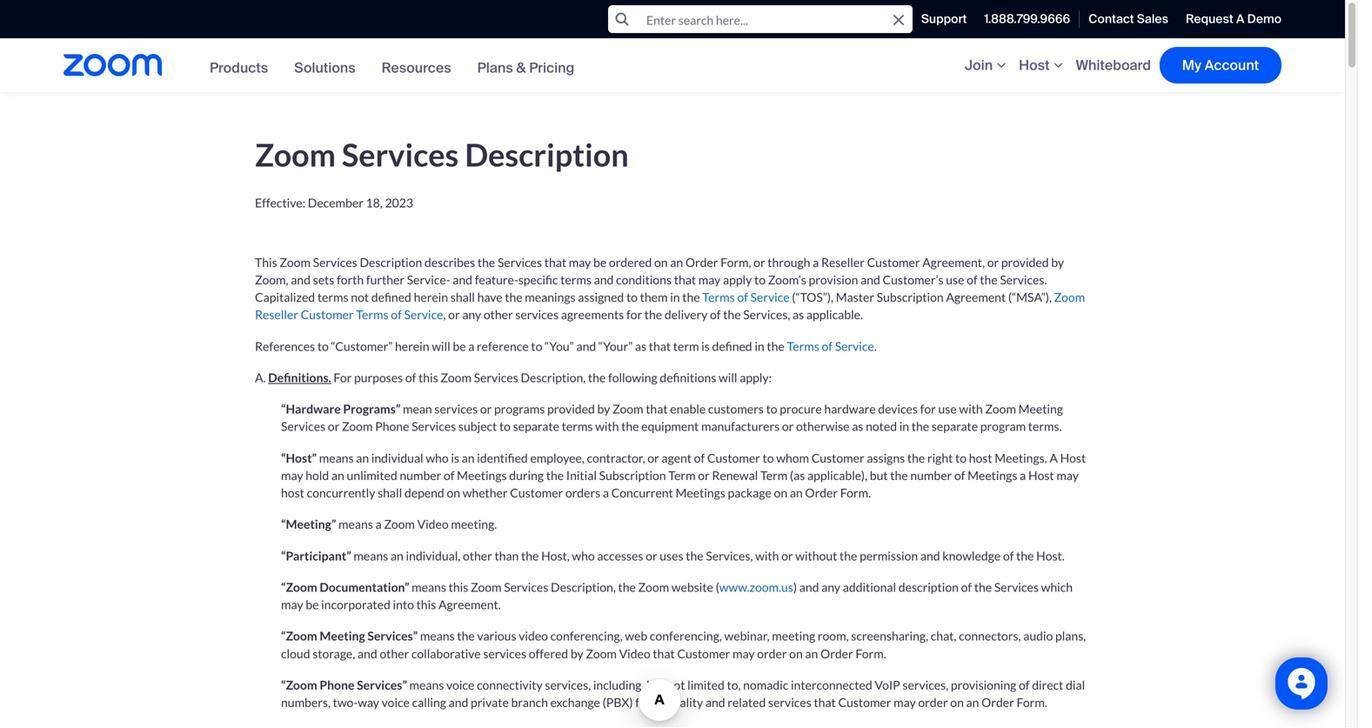 Task type: vqa. For each thing, say whether or not it's contained in the screenshot.
left Video
yes



Task type: describe. For each thing, give the bounding box(es) containing it.
and right "you"
[[577, 339, 596, 354]]

description inside this zoom services description describes the services that may be ordered on an order form, or through a reseller customer agreement, or provided by zoom, and sets forth further service- and feature-specific terms and conditions that may apply to zoom's provision and customer's use of the services. capitalized terms not defined herein shall have the meanings assigned to them in the
[[360, 255, 422, 270]]

them
[[640, 290, 668, 305]]

knowledge
[[943, 549, 1001, 563]]

0 vertical spatial a
[[1237, 11, 1245, 27]]

a left reference at the top left of the page
[[468, 339, 475, 354]]

"participant" means an individual, other than the host, who accesses or uses the services, with or without the permission and knowledge of the host.
[[281, 549, 1065, 563]]

www.zoom.us
[[720, 580, 794, 595]]

forth
[[337, 272, 364, 287]]

definitions.
[[268, 370, 331, 385]]

an down the ""meeting" means a zoom video meeting."
[[391, 549, 404, 563]]

2 horizontal spatial meetings
[[968, 468, 1018, 483]]

Search text field
[[636, 5, 913, 33]]

a inside means an individual who is an identified employee, contractor, or agent of customer to whom customer assigns the right to host meetings. a host may hold an unlimited number of meetings during the initial subscription term or renewal term (as applicable), but the number of meetings a host may host concurrently shall depend on whether customer orders a concurrent meetings package on an order form.
[[1050, 451, 1058, 465]]

of inside this zoom services description describes the services that may be ordered on an order form, or through a reseller customer agreement, or provided by zoom, and sets forth further service- and feature-specific terms and conditions that may apply to zoom's provision and customer's use of the services. capitalized terms not defined herein shall have the meanings assigned to them in the
[[967, 272, 978, 287]]

by inside mean services or programs provided by zoom that enable customers to procure hardware devices for use with zoom meeting services or zoom phone services subject to separate terms with the equipment manufacturers or otherwise as noted in the separate program terms.
[[597, 402, 610, 417]]

1 vertical spatial in
[[755, 339, 765, 354]]

zoom up agreement.
[[471, 580, 502, 595]]

devices
[[878, 402, 918, 417]]

to right references
[[318, 339, 329, 354]]

terms inside zoom reseller customer terms of service
[[356, 307, 389, 322]]

the left right
[[908, 451, 925, 465]]

initial
[[566, 468, 597, 483]]

search image
[[616, 13, 629, 26]]

applicable),
[[808, 468, 868, 483]]

this
[[255, 255, 277, 270]]

interconnected
[[791, 678, 873, 693]]

of up knowledge on the right of page
[[955, 468, 966, 483]]

private
[[471, 695, 509, 710]]

join
[[965, 56, 993, 74]]

zoom logo image
[[64, 54, 162, 77]]

"host"
[[281, 451, 317, 465]]

whiteboard
[[1076, 56, 1151, 74]]

plans
[[477, 59, 513, 77]]

or left renewal
[[698, 468, 710, 483]]

to down programs
[[500, 419, 511, 434]]

a down meetings.
[[1020, 468, 1026, 483]]

of inside zoom reseller customer terms of service
[[391, 307, 402, 322]]

unlimited
[[347, 468, 397, 483]]

meeting
[[772, 629, 816, 644]]

use inside mean services or programs provided by zoom that enable customers to procure hardware devices for use with zoom meeting services or zoom phone services subject to separate terms with the equipment manufacturers or otherwise as noted in the separate program terms.
[[939, 402, 957, 417]]

services up sets at the top left
[[313, 255, 357, 270]]

subject
[[459, 419, 497, 434]]

provisioning
[[951, 678, 1017, 693]]

on right package
[[774, 486, 788, 501]]

customer up renewal
[[707, 451, 761, 465]]

0 vertical spatial subscription
[[877, 290, 944, 305]]

means up into
[[412, 580, 446, 595]]

that inside means the various video conferencing, web conferencing, webinar, meeting room, screensharing, chat, connectors, audio plans, cloud storage, and other collaborative services offered by zoom video that customer may order on an order form.
[[653, 647, 675, 661]]

the right without
[[840, 549, 858, 563]]

zoom up subject
[[441, 370, 472, 385]]

provided inside this zoom services description describes the services that may be ordered on an order form, or through a reseller customer agreement, or provided by zoom, and sets forth further service- and feature-specific terms and conditions that may apply to zoom's provision and customer's use of the services. capitalized terms not defined herein shall have the meanings assigned to them in the
[[1002, 255, 1049, 270]]

not inside this zoom services description describes the services that may be ordered on an order form, or through a reseller customer agreement, or provided by zoom, and sets forth further service- and feature-specific terms and conditions that may apply to zoom's provision and customer's use of the services. capitalized terms not defined herein shall have the meanings assigned to them in the
[[351, 290, 369, 305]]

or down procure on the bottom
[[782, 419, 794, 434]]

of inside means voice connectivity services, including, but not limited to, nomadic interconnected voip services, provisioning of direct dial numbers, two-way voice calling and private branch exchange (pbx) functionality and related services that customer may order on an order form.
[[1019, 678, 1030, 693]]

the up "apply:"
[[767, 339, 785, 354]]

www.zoom.us link
[[720, 580, 794, 595]]

the down employee,
[[546, 468, 564, 483]]

"your"
[[599, 339, 633, 354]]

1 vertical spatial herein
[[395, 339, 430, 354]]

0 vertical spatial description,
[[521, 370, 586, 385]]

the left following
[[588, 370, 606, 385]]

1 vertical spatial other
[[463, 549, 492, 563]]

procure
[[780, 402, 822, 417]]

1 horizontal spatial with
[[756, 549, 779, 563]]

1.888.799.9666
[[985, 11, 1071, 27]]

that left term in the top of the page
[[649, 339, 671, 354]]

december
[[308, 196, 364, 210]]

that up specific
[[545, 255, 567, 270]]

1 vertical spatial phone
[[320, 678, 355, 693]]

the up feature-
[[478, 255, 495, 270]]

0 vertical spatial other
[[484, 307, 513, 322]]

an inside means voice connectivity services, including, but not limited to, nomadic interconnected voip services, provisioning of direct dial numbers, two-way voice calling and private branch exchange (pbx) functionality and related services that customer may order on an order form.
[[967, 695, 980, 710]]

0 horizontal spatial will
[[432, 339, 451, 354]]

and right calling
[[449, 695, 469, 710]]

defined inside this zoom services description describes the services that may be ordered on an order form, or through a reseller customer agreement, or provided by zoom, and sets forth further service- and feature-specific terms and conditions that may apply to zoom's provision and customer's use of the services. capitalized terms not defined herein shall have the meanings assigned to them in the
[[371, 290, 412, 305]]

0 horizontal spatial meeting
[[320, 629, 365, 644]]

zoom reseller customer terms of service link
[[255, 290, 1086, 322]]

depend
[[405, 486, 445, 501]]

"zoom documentation" means this zoom services description, the zoom website ( www.zoom.us
[[281, 580, 794, 595]]

0 vertical spatial description
[[465, 136, 629, 173]]

0 horizontal spatial meetings
[[457, 468, 507, 483]]

and down "describes"
[[453, 272, 473, 287]]

additional
[[843, 580, 897, 595]]

0 vertical spatial with
[[959, 402, 983, 417]]

may down "host"
[[281, 468, 303, 483]]

1.888.799.9666 link
[[976, 0, 1079, 38]]

means an individual who is an identified employee, contractor, or agent of customer to whom customer assigns the right to host meetings. a host may hold an unlimited number of meetings during the initial subscription term or renewal term (as applicable), but the number of meetings a host may host concurrently shall depend on whether customer orders a concurrent meetings package on an order form.
[[281, 451, 1086, 501]]

my account link
[[1160, 47, 1282, 84]]

shall inside means an individual who is an identified employee, contractor, or agent of customer to whom customer assigns the right to host meetings. a host may hold an unlimited number of meetings during the initial subscription term or renewal term (as applicable), but the number of meetings a host may host concurrently shall depend on whether customer orders a concurrent meetings package on an order form.
[[378, 486, 402, 501]]

services.
[[1000, 272, 1047, 287]]

but inside means an individual who is an identified employee, contractor, or agent of customer to whom customer assigns the right to host meetings. a host may hold an unlimited number of meetings during the initial subscription term or renewal term (as applicable), but the number of meetings a host may host concurrently shall depend on whether customer orders a concurrent meetings package on an order form.
[[870, 468, 888, 483]]

be inside ) and any additional description of the services which may be incorporated into this agreement.
[[306, 598, 319, 612]]

services up specific
[[498, 255, 542, 270]]

0 horizontal spatial with
[[595, 419, 619, 434]]

orders
[[566, 486, 601, 501]]

the inside means the various video conferencing, web conferencing, webinar, meeting room, screensharing, chat, connectors, audio plans, cloud storage, and other collaborative services offered by zoom video that customer may order on an order form.
[[457, 629, 475, 644]]

contact sales link
[[1080, 0, 1178, 38]]

1 vertical spatial defined
[[712, 339, 753, 354]]

services down reference at the top left of the page
[[474, 370, 518, 385]]

web
[[625, 629, 648, 644]]

and inside means the various video conferencing, web conferencing, webinar, meeting room, screensharing, chat, connectors, audio plans, cloud storage, and other collaborative services offered by zoom video that customer may order on an order form.
[[358, 647, 377, 661]]

or down ""hardware programs""
[[328, 419, 340, 434]]

1 horizontal spatial host
[[969, 451, 993, 465]]

by inside this zoom services description describes the services that may be ordered on an order form, or through a reseller customer agreement, or provided by zoom, and sets forth further service- and feature-specific terms and conditions that may apply to zoom's provision and customer's use of the services. capitalized terms not defined herein shall have the meanings assigned to them in the
[[1052, 255, 1064, 270]]

zoom up the program
[[986, 402, 1017, 417]]

uses
[[660, 549, 684, 563]]

assigns
[[867, 451, 905, 465]]

on right depend
[[447, 486, 460, 501]]

term
[[673, 339, 699, 354]]

zoom down following
[[613, 402, 644, 417]]

1 horizontal spatial voice
[[447, 678, 475, 693]]

customer up applicable),
[[812, 451, 865, 465]]

1 vertical spatial be
[[453, 339, 466, 354]]

reseller inside this zoom services description describes the services that may be ordered on an order form, or through a reseller customer agreement, or provided by zoom, and sets forth further service- and feature-specific terms and conditions that may apply to zoom's provision and customer's use of the services. capitalized terms not defined herein shall have the meanings assigned to them in the
[[822, 255, 865, 270]]

to left whom
[[763, 451, 774, 465]]

contact sales
[[1089, 11, 1169, 27]]

"customer"
[[331, 339, 393, 354]]

terms of service link for ("tos"), master subscription agreement ("msa"),
[[703, 290, 790, 305]]

customer's
[[883, 272, 944, 287]]

form. inside means an individual who is an identified employee, contractor, or agent of customer to whom customer assigns the right to host meetings. a host may hold an unlimited number of meetings during the initial subscription term or renewal term (as applicable), but the number of meetings a host may host concurrently shall depend on whether customer orders a concurrent meetings package on an order form.
[[841, 486, 871, 501]]

an up unlimited on the bottom of page
[[356, 451, 369, 465]]

including,
[[593, 678, 644, 693]]

and up assigned
[[594, 272, 614, 287]]

2 horizontal spatial service
[[835, 339, 874, 354]]

2 horizontal spatial terms
[[787, 339, 820, 354]]

that inside mean services or programs provided by zoom that enable customers to procure hardware devices for use with zoom meeting services or zoom phone services subject to separate terms with the equipment manufacturers or otherwise as noted in the separate program terms.
[[646, 402, 668, 417]]

into
[[393, 598, 414, 612]]

services" for way
[[357, 678, 407, 693]]

to right apply
[[755, 272, 766, 287]]

this inside ) and any additional description of the services which may be incorporated into this agreement.
[[417, 598, 436, 612]]

form. inside means voice connectivity services, including, but not limited to, nomadic interconnected voip services, provisioning of direct dial numbers, two-way voice calling and private branch exchange (pbx) functionality and related services that customer may order on an order form.
[[1017, 695, 1048, 710]]

describes
[[425, 255, 475, 270]]

meeting inside mean services or programs provided by zoom that enable customers to procure hardware devices for use with zoom meeting services or zoom phone services subject to separate terms with the equipment manufacturers or otherwise as noted in the separate program terms.
[[1019, 402, 1064, 417]]

1 vertical spatial voice
[[382, 695, 410, 710]]

terms.
[[1029, 419, 1062, 434]]

my account
[[1183, 56, 1260, 74]]

means inside means voice connectivity services, including, but not limited to, nomadic interconnected voip services, provisioning of direct dial numbers, two-way voice calling and private branch exchange (pbx) functionality and related services that customer may order on an order form.
[[410, 678, 444, 693]]

zoom down depend
[[384, 517, 415, 532]]

of down apply
[[737, 290, 748, 305]]

zoom up effective: on the top of the page
[[255, 136, 336, 173]]

on inside means the various video conferencing, web conferencing, webinar, meeting room, screensharing, chat, connectors, audio plans, cloud storage, and other collaborative services offered by zoom video that customer may order on an order form.
[[790, 647, 803, 661]]

2 vertical spatial host
[[1029, 468, 1055, 483]]

the right the than
[[521, 549, 539, 563]]

subscription inside means an individual who is an identified employee, contractor, or agent of customer to whom customer assigns the right to host meetings. a host may hold an unlimited number of meetings during the initial subscription term or renewal term (as applicable), but the number of meetings a host may host concurrently shall depend on whether customer orders a concurrent meetings package on an order form.
[[599, 468, 666, 483]]

or left agent
[[648, 451, 659, 465]]

that up zoom reseller customer terms of service
[[674, 272, 696, 287]]

may left apply
[[699, 272, 721, 287]]

to down conditions
[[627, 290, 638, 305]]

2 conferencing, from the left
[[650, 629, 722, 644]]

manufacturers
[[701, 419, 780, 434]]

as for that
[[635, 339, 647, 354]]

or right form,
[[754, 255, 766, 270]]

terms of service link for .
[[787, 339, 874, 354]]

"hardware
[[281, 402, 341, 417]]

1 vertical spatial host
[[1061, 451, 1086, 465]]

the up delivery
[[683, 290, 700, 305]]

effective: december 18, 2023
[[255, 196, 413, 210]]

as for applicable.
[[793, 307, 804, 322]]

the down assigns
[[891, 468, 908, 483]]

means up documentation"
[[354, 549, 388, 563]]

request a demo link
[[1178, 0, 1282, 38]]

) and any additional description of the services which may be incorporated into this agreement.
[[281, 580, 1073, 612]]

"zoom meeting services"
[[281, 629, 418, 644]]

or right , on the top
[[448, 307, 460, 322]]

1 horizontal spatial is
[[702, 339, 710, 354]]

order inside means the various video conferencing, web conferencing, webinar, meeting room, screensharing, chat, connectors, audio plans, cloud storage, and other collaborative services offered by zoom video that customer may order on an order form.
[[757, 647, 787, 661]]

the right have
[[505, 290, 523, 305]]

1 vertical spatial terms
[[318, 290, 349, 305]]

services inside means the various video conferencing, web conferencing, webinar, meeting room, screensharing, chat, connectors, audio plans, cloud storage, and other collaborative services offered by zoom video that customer may order on an order form.
[[483, 647, 527, 661]]

screensharing,
[[851, 629, 929, 644]]

agent
[[662, 451, 692, 465]]

0 vertical spatial video
[[417, 517, 449, 532]]

account
[[1205, 56, 1260, 74]]

,
[[443, 307, 446, 322]]

resources button
[[382, 59, 451, 77]]

customer inside zoom reseller customer terms of service
[[301, 307, 354, 322]]

request a demo
[[1186, 11, 1282, 27]]

the down apply
[[723, 307, 741, 322]]

functionality
[[636, 695, 703, 710]]

the down them
[[645, 307, 662, 322]]

1 vertical spatial services,
[[706, 549, 753, 563]]

or left without
[[782, 549, 793, 563]]

capitalized
[[255, 290, 315, 305]]

services down "hardware
[[281, 419, 326, 434]]

services down mean
[[412, 419, 456, 434]]

and up terms of service ("tos"), master subscription agreement ("msa"), at the right top of the page
[[861, 272, 881, 287]]

form. inside means the various video conferencing, web conferencing, webinar, meeting room, screensharing, chat, connectors, audio plans, cloud storage, and other collaborative services offered by zoom video that customer may order on an order form.
[[856, 647, 887, 661]]

numbers,
[[281, 695, 331, 710]]

of right agent
[[694, 451, 705, 465]]

customer down during
[[510, 486, 563, 501]]

1 horizontal spatial will
[[719, 370, 738, 385]]

reference
[[477, 339, 529, 354]]

to left "you"
[[531, 339, 543, 354]]

0 vertical spatial terms
[[703, 290, 735, 305]]

of right knowledge on the right of page
[[1003, 549, 1014, 563]]

1 number from the left
[[400, 468, 441, 483]]

customer inside means voice connectivity services, including, but not limited to, nomadic interconnected voip services, provisioning of direct dial numbers, two-way voice calling and private branch exchange (pbx) functionality and related services that customer may order on an order form.
[[839, 695, 892, 710]]

means inside means an individual who is an identified employee, contractor, or agent of customer to whom customer assigns the right to host meetings. a host may hold an unlimited number of meetings during the initial subscription term or renewal term (as applicable), but the number of meetings a host may host concurrently shall depend on whether customer orders a concurrent meetings package on an order form.
[[319, 451, 354, 465]]

who inside means an individual who is an identified employee, contractor, or agent of customer to whom customer assigns the right to host meetings. a host may hold an unlimited number of meetings during the initial subscription term or renewal term (as applicable), but the number of meetings a host may host concurrently shall depend on whether customer orders a concurrent meetings package on an order form.
[[426, 451, 449, 465]]

hardware
[[825, 402, 876, 417]]

agreement
[[946, 290, 1006, 305]]

customers
[[708, 402, 764, 417]]

zoom down the uses at the bottom of the page
[[638, 580, 669, 595]]

for inside mean services or programs provided by zoom that enable customers to procure hardware devices for use with zoom meeting services or zoom phone services subject to separate terms with the equipment manufacturers or otherwise as noted in the separate program terms.
[[921, 402, 936, 417]]

may inside means the various video conferencing, web conferencing, webinar, meeting room, screensharing, chat, connectors, audio plans, cloud storage, and other collaborative services offered by zoom video that customer may order on an order form.
[[733, 647, 755, 661]]

the right the uses at the bottom of the page
[[686, 549, 704, 563]]

an down subject
[[462, 451, 475, 465]]

"hardware programs"
[[281, 402, 401, 417]]

renewal
[[712, 468, 758, 483]]

1 horizontal spatial meetings
[[676, 486, 726, 501]]

the inside ) and any additional description of the services which may be incorporated into this agreement.
[[975, 580, 992, 595]]

the down accesses
[[618, 580, 636, 595]]

a down unlimited on the bottom of page
[[376, 517, 382, 532]]

ordered
[[609, 255, 652, 270]]

a right the orders
[[603, 486, 609, 501]]

of up mean
[[405, 370, 416, 385]]

meeting.
[[451, 517, 497, 532]]

or up agreement
[[988, 255, 999, 270]]

0 vertical spatial host
[[1019, 56, 1050, 74]]

("msa"),
[[1009, 290, 1052, 305]]



Task type: locate. For each thing, give the bounding box(es) containing it.
provided inside mean services or programs provided by zoom that enable customers to procure hardware devices for use with zoom meeting services or zoom phone services subject to separate terms with the equipment manufacturers or otherwise as noted in the separate program terms.
[[547, 402, 595, 417]]

of down applicable.
[[822, 339, 833, 354]]

services" for collaborative
[[368, 629, 418, 644]]

1 vertical spatial is
[[451, 451, 460, 465]]

may up assigned
[[569, 255, 591, 270]]

to right right
[[956, 451, 967, 465]]

phone
[[375, 419, 409, 434], [320, 678, 355, 693]]

an inside this zoom services description describes the services that may be ordered on an order form, or through a reseller customer agreement, or provided by zoom, and sets forth further service- and feature-specific terms and conditions that may apply to zoom's provision and customer's use of the services. capitalized terms not defined herein shall have the meanings assigned to them in the
[[670, 255, 683, 270]]

may
[[569, 255, 591, 270], [699, 272, 721, 287], [281, 468, 303, 483], [1057, 468, 1079, 483], [281, 598, 303, 612], [733, 647, 755, 661], [894, 695, 916, 710]]

customer down voip
[[839, 695, 892, 710]]

service inside zoom reseller customer terms of service
[[404, 307, 443, 322]]

any inside ) and any additional description of the services which may be incorporated into this agreement.
[[822, 580, 841, 595]]

0 horizontal spatial a
[[1050, 451, 1058, 465]]

terms down applicable.
[[787, 339, 820, 354]]

1 horizontal spatial order
[[919, 695, 948, 710]]

for
[[334, 370, 352, 385]]

3 "zoom from the top
[[281, 678, 317, 693]]

2 vertical spatial terms
[[787, 339, 820, 354]]

an down provisioning
[[967, 695, 980, 710]]

customer inside this zoom services description describes the services that may be ordered on an order form, or through a reseller customer agreement, or provided by zoom, and sets forth further service- and feature-specific terms and conditions that may apply to zoom's provision and customer's use of the services. capitalized terms not defined herein shall have the meanings assigned to them in the
[[867, 255, 920, 270]]

2 vertical spatial other
[[380, 647, 409, 661]]

"zoom for "zoom documentation" means this zoom services description, the zoom website ( www.zoom.us
[[281, 580, 317, 595]]

services up 2023
[[342, 136, 459, 173]]

employee,
[[530, 451, 585, 465]]

0 horizontal spatial voice
[[382, 695, 410, 710]]

0 horizontal spatial order
[[757, 647, 787, 661]]

references to "customer" herein will be a reference to "you" and "your" as that term is defined in the terms of service .
[[255, 339, 877, 354]]

individual,
[[406, 549, 461, 563]]

"zoom for "zoom phone services"
[[281, 678, 317, 693]]

with up contractor,
[[595, 419, 619, 434]]

0 horizontal spatial services,
[[545, 678, 591, 693]]

who right host,
[[572, 549, 595, 563]]

1 services, from the left
[[545, 678, 591, 693]]

cloud
[[281, 647, 310, 661]]

herein
[[414, 290, 448, 305], [395, 339, 430, 354]]

whiteboard link
[[1076, 56, 1151, 74]]

(as
[[790, 468, 805, 483]]

0 horizontal spatial separate
[[513, 419, 560, 434]]

1 vertical spatial as
[[635, 339, 647, 354]]

not inside means voice connectivity services, including, but not limited to, nomadic interconnected voip services, provisioning of direct dial numbers, two-way voice calling and private branch exchange (pbx) functionality and related services that customer may order on an order form.
[[667, 678, 685, 693]]

1 vertical spatial description,
[[551, 580, 616, 595]]

services inside means voice connectivity services, including, but not limited to, nomadic interconnected voip services, provisioning of direct dial numbers, two-way voice calling and private branch exchange (pbx) functionality and related services that customer may order on an order form.
[[769, 695, 812, 710]]

1 horizontal spatial as
[[793, 307, 804, 322]]

an inside means the various video conferencing, web conferencing, webinar, meeting room, screensharing, chat, connectors, audio plans, cloud storage, and other collaborative services offered by zoom video that customer may order on an order form.
[[805, 647, 818, 661]]

2 horizontal spatial with
[[959, 402, 983, 417]]

definitions
[[660, 370, 717, 385]]

meetings up whether
[[457, 468, 507, 483]]

the down devices
[[912, 419, 930, 434]]

2 vertical spatial form.
[[1017, 695, 1048, 710]]

customer inside means the various video conferencing, web conferencing, webinar, meeting room, screensharing, chat, connectors, audio plans, cloud storage, and other collaborative services offered by zoom video that customer may order on an order form.
[[677, 647, 730, 661]]

terms up assigned
[[561, 272, 592, 287]]

description,
[[521, 370, 586, 385], [551, 580, 616, 595]]

1 vertical spatial use
[[939, 402, 957, 417]]

services" down into
[[368, 629, 418, 644]]

means
[[319, 451, 354, 465], [339, 517, 373, 532], [354, 549, 388, 563], [412, 580, 446, 595], [420, 629, 455, 644], [410, 678, 444, 693]]

clear image
[[894, 15, 904, 25], [894, 15, 904, 25]]

a up provision
[[813, 255, 819, 270]]

, or any other services agreements for the delivery of the services, as applicable.
[[443, 307, 863, 322]]

contractor,
[[587, 451, 645, 465]]

will
[[432, 339, 451, 354], [719, 370, 738, 385]]

use inside this zoom services description describes the services that may be ordered on an order form, or through a reseller customer agreement, or provided by zoom, and sets forth further service- and feature-specific terms and conditions that may apply to zoom's provision and customer's use of the services. capitalized terms not defined herein shall have the meanings assigned to them in the
[[946, 272, 965, 287]]

number down right
[[911, 468, 952, 483]]

0 vertical spatial provided
[[1002, 255, 1049, 270]]

provision
[[809, 272, 859, 287]]

of up agreement
[[967, 272, 978, 287]]

zoom inside means the various video conferencing, web conferencing, webinar, meeting room, screensharing, chat, connectors, audio plans, cloud storage, and other collaborative services offered by zoom video that customer may order on an order form.
[[586, 647, 617, 661]]

1 term from the left
[[669, 468, 696, 483]]

video inside means the various video conferencing, web conferencing, webinar, meeting room, screensharing, chat, connectors, audio plans, cloud storage, and other collaborative services offered by zoom video that customer may order on an order form.
[[619, 647, 651, 661]]

meeting
[[1019, 402, 1064, 417], [320, 629, 365, 644]]

shall left have
[[451, 290, 475, 305]]

service down zoom's
[[751, 290, 790, 305]]

means voice connectivity services, including, but not limited to, nomadic interconnected voip services, provisioning of direct dial numbers, two-way voice calling and private branch exchange (pbx) functionality and related services that customer may order on an order form.
[[281, 678, 1085, 710]]

search image
[[616, 13, 629, 26]]

0 horizontal spatial not
[[351, 290, 369, 305]]

order inside this zoom services description describes the services that may be ordered on an order form, or through a reseller customer agreement, or provided by zoom, and sets forth further service- and feature-specific terms and conditions that may apply to zoom's provision and customer's use of the services. capitalized terms not defined herein shall have the meanings assigned to them in the
[[686, 255, 718, 270]]

2023
[[385, 196, 413, 210]]

0 horizontal spatial be
[[306, 598, 319, 612]]

0 horizontal spatial defined
[[371, 290, 412, 305]]

1 horizontal spatial description
[[465, 136, 629, 173]]

order down the chat,
[[919, 695, 948, 710]]

2 number from the left
[[911, 468, 952, 483]]

2 "zoom from the top
[[281, 629, 317, 644]]

phone up two-
[[320, 678, 355, 693]]

nomadic
[[743, 678, 789, 693]]

2 vertical spatial be
[[306, 598, 319, 612]]

an
[[670, 255, 683, 270], [356, 451, 369, 465], [462, 451, 475, 465], [332, 468, 344, 483], [790, 486, 803, 501], [391, 549, 404, 563], [805, 647, 818, 661], [967, 695, 980, 710]]

in inside mean services or programs provided by zoom that enable customers to procure hardware devices for use with zoom meeting services or zoom phone services subject to separate terms with the equipment manufacturers or otherwise as noted in the separate program terms.
[[900, 419, 910, 434]]

exchange
[[551, 695, 600, 710]]

1 vertical spatial by
[[597, 402, 610, 417]]

1 vertical spatial for
[[921, 402, 936, 417]]

zoom down programs" in the left of the page
[[342, 419, 373, 434]]

1 horizontal spatial terms
[[703, 290, 735, 305]]

0 vertical spatial herein
[[414, 290, 448, 305]]

1 horizontal spatial defined
[[712, 339, 753, 354]]

2 term from the left
[[761, 468, 788, 483]]

(pbx)
[[603, 695, 633, 710]]

on
[[654, 255, 668, 270], [447, 486, 460, 501], [774, 486, 788, 501], [790, 647, 803, 661], [951, 695, 964, 710]]

applicable.
[[807, 307, 863, 322]]

means down concurrently
[[339, 517, 373, 532]]

and inside ) and any additional description of the services which may be incorporated into this agreement.
[[800, 580, 819, 595]]

collaborative
[[412, 647, 481, 661]]

phone inside mean services or programs provided by zoom that enable customers to procure hardware devices for use with zoom meeting services or zoom phone services subject to separate terms with the equipment manufacturers or otherwise as noted in the separate program terms.
[[375, 419, 409, 434]]

0 vertical spatial order
[[757, 647, 787, 661]]

various
[[477, 629, 517, 644]]

terms of service link down applicable.
[[787, 339, 874, 354]]

solutions
[[294, 59, 356, 77]]

1 vertical spatial order
[[919, 695, 948, 710]]

storage,
[[313, 647, 355, 661]]

this up agreement.
[[449, 580, 468, 595]]

services"
[[368, 629, 418, 644], [357, 678, 407, 693]]

0 vertical spatial as
[[793, 307, 804, 322]]

defined up "apply:"
[[712, 339, 753, 354]]

1 vertical spatial service
[[404, 307, 443, 322]]

zoom inside zoom reseller customer terms of service
[[1055, 290, 1086, 305]]

reseller inside zoom reseller customer terms of service
[[255, 307, 298, 322]]

that up means voice connectivity services, including, but not limited to, nomadic interconnected voip services, provisioning of direct dial numbers, two-way voice calling and private branch exchange (pbx) functionality and related services that customer may order on an order form.
[[653, 647, 675, 661]]

reseller
[[822, 255, 865, 270], [255, 307, 298, 322]]

0 vertical spatial service
[[751, 290, 790, 305]]

1 horizontal spatial for
[[921, 402, 936, 417]]

any for and
[[822, 580, 841, 595]]

2 horizontal spatial be
[[594, 255, 607, 270]]

by inside means the various video conferencing, web conferencing, webinar, meeting room, screensharing, chat, connectors, audio plans, cloud storage, and other collaborative services offered by zoom video that customer may order on an order form.
[[571, 647, 584, 661]]

as right "your"
[[635, 339, 647, 354]]

identified
[[477, 451, 528, 465]]

on up conditions
[[654, 255, 668, 270]]

1 conferencing, from the left
[[551, 629, 623, 644]]

of up depend
[[444, 468, 455, 483]]

in inside this zoom services description describes the services that may be ordered on an order form, or through a reseller customer agreement, or provided by zoom, and sets forth further service- and feature-specific terms and conditions that may apply to zoom's provision and customer's use of the services. capitalized terms not defined herein shall have the meanings assigned to them in the
[[670, 290, 680, 305]]

services down nomadic
[[769, 695, 812, 710]]

on down provisioning
[[951, 695, 964, 710]]

0 vertical spatial by
[[1052, 255, 1064, 270]]

1 horizontal spatial but
[[870, 468, 888, 483]]

1 horizontal spatial service
[[751, 290, 790, 305]]

1 vertical spatial this
[[449, 580, 468, 595]]

voip
[[875, 678, 901, 693]]

services left which
[[995, 580, 1039, 595]]

to left procure on the bottom
[[766, 402, 778, 417]]

customer up customer's
[[867, 255, 920, 270]]

0 horizontal spatial term
[[669, 468, 696, 483]]

terms up "customer"
[[356, 307, 389, 322]]

services up subject
[[435, 402, 478, 417]]

1 vertical spatial host
[[281, 486, 305, 501]]

a inside this zoom services description describes the services that may be ordered on an order form, or through a reseller customer agreement, or provided by zoom, and sets forth further service- and feature-specific terms and conditions that may apply to zoom's provision and customer's use of the services. capitalized terms not defined herein shall have the meanings assigned to them in the
[[813, 255, 819, 270]]

conferencing, down ) and any additional description of the services which may be incorporated into this agreement.
[[650, 629, 722, 644]]

and up description
[[921, 549, 940, 563]]

description
[[899, 580, 959, 595]]

is inside means an individual who is an identified employee, contractor, or agent of customer to whom customer assigns the right to host meetings. a host may hold an unlimited number of meetings during the initial subscription term or renewal term (as applicable), but the number of meetings a host may host concurrently shall depend on whether customer orders a concurrent meetings package on an order form.
[[451, 451, 460, 465]]

1 vertical spatial with
[[595, 419, 619, 434]]

host
[[1019, 56, 1050, 74], [1061, 451, 1086, 465], [1029, 468, 1055, 483]]

chat,
[[931, 629, 957, 644]]

term
[[669, 468, 696, 483], [761, 468, 788, 483]]

terms inside mean services or programs provided by zoom that enable customers to procure hardware devices for use with zoom meeting services or zoom phone services subject to separate terms with the equipment manufacturers or otherwise as noted in the separate program terms.
[[562, 419, 593, 434]]

2 separate from the left
[[932, 419, 978, 434]]

zoom's
[[768, 272, 807, 287]]

0 vertical spatial who
[[426, 451, 449, 465]]

the up contractor,
[[622, 419, 639, 434]]

in down devices
[[900, 419, 910, 434]]

0 horizontal spatial by
[[571, 647, 584, 661]]

herein inside this zoom services description describes the services that may be ordered on an order form, or through a reseller customer agreement, or provided by zoom, and sets forth further service- and feature-specific terms and conditions that may apply to zoom's provision and customer's use of the services. capitalized terms not defined herein shall have the meanings assigned to them in the
[[414, 290, 448, 305]]

of right delivery
[[710, 307, 721, 322]]

2 vertical spatial in
[[900, 419, 910, 434]]

an down (as
[[790, 486, 803, 501]]

or
[[754, 255, 766, 270], [988, 255, 999, 270], [448, 307, 460, 322], [480, 402, 492, 417], [328, 419, 340, 434], [782, 419, 794, 434], [648, 451, 659, 465], [698, 468, 710, 483], [646, 549, 658, 563], [782, 549, 793, 563]]

1 horizontal spatial separate
[[932, 419, 978, 434]]

in
[[670, 290, 680, 305], [755, 339, 765, 354], [900, 419, 910, 434]]

as inside mean services or programs provided by zoom that enable customers to procure hardware devices for use with zoom meeting services or zoom phone services subject to separate terms with the equipment manufacturers or otherwise as noted in the separate program terms.
[[852, 419, 864, 434]]

order inside means voice connectivity services, including, but not limited to, nomadic interconnected voip services, provisioning of direct dial numbers, two-way voice calling and private branch exchange (pbx) functionality and related services that customer may order on an order form.
[[919, 695, 948, 710]]

0 vertical spatial use
[[946, 272, 965, 287]]

meeting up terms. on the bottom right of the page
[[1019, 402, 1064, 417]]

form,
[[721, 255, 752, 270]]

1 horizontal spatial any
[[822, 580, 841, 595]]

0 vertical spatial form.
[[841, 486, 871, 501]]

1 vertical spatial a
[[1050, 451, 1058, 465]]

shall inside this zoom services description describes the services that may be ordered on an order form, or through a reseller customer agreement, or provided by zoom, and sets forth further service- and feature-specific terms and conditions that may apply to zoom's provision and customer's use of the services. capitalized terms not defined herein shall have the meanings assigned to them in the
[[451, 290, 475, 305]]

zoom inside this zoom services description describes the services that may be ordered on an order form, or through a reseller customer agreement, or provided by zoom, and sets forth further service- and feature-specific terms and conditions that may apply to zoom's provision and customer's use of the services. capitalized terms not defined herein shall have the meanings assigned to them in the
[[280, 255, 311, 270]]

mean
[[403, 402, 432, 417]]

)
[[794, 580, 797, 595]]

the up agreement
[[980, 272, 998, 287]]

on inside means voice connectivity services, including, but not limited to, nomadic interconnected voip services, provisioning of direct dial numbers, two-way voice calling and private branch exchange (pbx) functionality and related services that customer may order on an order form.
[[951, 695, 964, 710]]

other left the than
[[463, 549, 492, 563]]

delivery
[[665, 307, 708, 322]]

1 vertical spatial terms of service link
[[787, 339, 874, 354]]

plans & pricing
[[477, 59, 575, 77]]

any down have
[[462, 307, 481, 322]]

1 vertical spatial subscription
[[599, 468, 666, 483]]

0 vertical spatial services,
[[743, 307, 791, 322]]

of inside ) and any additional description of the services which may be incorporated into this agreement.
[[961, 580, 972, 595]]

any for or
[[462, 307, 481, 322]]

1 vertical spatial terms
[[356, 307, 389, 322]]

1 separate from the left
[[513, 419, 560, 434]]

1 vertical spatial services"
[[357, 678, 407, 693]]

conferencing,
[[551, 629, 623, 644], [650, 629, 722, 644]]

2 horizontal spatial as
[[852, 419, 864, 434]]

an up concurrently
[[332, 468, 344, 483]]

incorporated
[[321, 598, 391, 612]]

0 horizontal spatial number
[[400, 468, 441, 483]]

have
[[477, 290, 503, 305]]

terms
[[561, 272, 592, 287], [318, 290, 349, 305], [562, 419, 593, 434]]

may inside means voice connectivity services, including, but not limited to, nomadic interconnected voip services, provisioning of direct dial numbers, two-way voice calling and private branch exchange (pbx) functionality and related services that customer may order on an order form.
[[894, 695, 916, 710]]

subscription
[[877, 290, 944, 305], [599, 468, 666, 483]]

order down provisioning
[[982, 695, 1015, 710]]

for right devices
[[921, 402, 936, 417]]

may down terms. on the bottom right of the page
[[1057, 468, 1079, 483]]

order inside means an individual who is an identified employee, contractor, or agent of customer to whom customer assigns the right to host meetings. a host may hold an unlimited number of meetings during the initial subscription term or renewal term (as applicable), but the number of meetings a host may host concurrently shall depend on whether customer orders a concurrent meetings package on an order form.
[[805, 486, 838, 501]]

0 horizontal spatial provided
[[547, 402, 595, 417]]

0 vertical spatial "zoom
[[281, 580, 317, 595]]

None search field
[[636, 5, 913, 33]]

service-
[[407, 272, 450, 287]]

audio
[[1024, 629, 1053, 644]]

and left sets at the top left
[[291, 272, 311, 287]]

0 vertical spatial is
[[702, 339, 710, 354]]

customer down sets at the top left
[[301, 307, 354, 322]]

programs
[[494, 402, 545, 417]]

separate up right
[[932, 419, 978, 434]]

a.
[[255, 370, 266, 385]]

1 vertical spatial meeting
[[320, 629, 365, 644]]

phone down programs" in the left of the page
[[375, 419, 409, 434]]

means inside means the various video conferencing, web conferencing, webinar, meeting room, screensharing, chat, connectors, audio plans, cloud storage, and other collaborative services offered by zoom video that customer may order on an order form.
[[420, 629, 455, 644]]

request
[[1186, 11, 1234, 27]]

and down limited
[[706, 695, 725, 710]]

that inside means voice connectivity services, including, but not limited to, nomadic interconnected voip services, provisioning of direct dial numbers, two-way voice calling and private branch exchange (pbx) functionality and related services that customer may order on an order form.
[[814, 695, 836, 710]]

be left the incorporated
[[306, 598, 319, 612]]

services, down zoom's
[[743, 307, 791, 322]]

0 horizontal spatial phone
[[320, 678, 355, 693]]

"zoom
[[281, 580, 317, 595], [281, 629, 317, 644], [281, 678, 317, 693]]

zoom services description
[[255, 136, 629, 173]]

individual
[[371, 451, 424, 465]]

be inside this zoom services description describes the services that may be ordered on an order form, or through a reseller customer agreement, or provided by zoom, and sets forth further service- and feature-specific terms and conditions that may apply to zoom's provision and customer's use of the services. capitalized terms not defined herein shall have the meanings assigned to them in the
[[594, 255, 607, 270]]

shall
[[451, 290, 475, 305], [378, 486, 402, 501]]

of
[[967, 272, 978, 287], [737, 290, 748, 305], [391, 307, 402, 322], [710, 307, 721, 322], [822, 339, 833, 354], [405, 370, 416, 385], [694, 451, 705, 465], [444, 468, 455, 483], [955, 468, 966, 483], [1003, 549, 1014, 563], [961, 580, 972, 595], [1019, 678, 1030, 693]]

description
[[465, 136, 629, 173], [360, 255, 422, 270]]

herein up the purposes
[[395, 339, 430, 354]]

0 vertical spatial this
[[419, 370, 438, 385]]

zoom reseller customer terms of service
[[255, 290, 1086, 322]]

0 vertical spatial defined
[[371, 290, 412, 305]]

in up "apply:"
[[755, 339, 765, 354]]

on inside this zoom services description describes the services that may be ordered on an order form, or through a reseller customer agreement, or provided by zoom, and sets forth further service- and feature-specific terms and conditions that may apply to zoom's provision and customer's use of the services. capitalized terms not defined herein shall have the meanings assigned to them in the
[[654, 255, 668, 270]]

1 horizontal spatial services,
[[903, 678, 949, 693]]

that
[[545, 255, 567, 270], [674, 272, 696, 287], [649, 339, 671, 354], [646, 402, 668, 417], [653, 647, 675, 661], [814, 695, 836, 710]]

a
[[1237, 11, 1245, 27], [1050, 451, 1058, 465]]

0 horizontal spatial reseller
[[255, 307, 298, 322]]

of down knowledge on the right of page
[[961, 580, 972, 595]]

defined
[[371, 290, 412, 305], [712, 339, 753, 354]]

services inside ) and any additional description of the services which may be incorporated into this agreement.
[[995, 580, 1039, 595]]

order inside means voice connectivity services, including, but not limited to, nomadic interconnected voip services, provisioning of direct dial numbers, two-way voice calling and private branch exchange (pbx) functionality and related services that customer may order on an order form.
[[982, 695, 1015, 710]]

of down further
[[391, 307, 402, 322]]

this up mean
[[419, 370, 438, 385]]

1 vertical spatial description
[[360, 255, 422, 270]]

1 horizontal spatial a
[[1237, 11, 1245, 27]]

0 vertical spatial phone
[[375, 419, 409, 434]]

as
[[793, 307, 804, 322], [635, 339, 647, 354], [852, 419, 864, 434]]

0 vertical spatial services"
[[368, 629, 418, 644]]

order inside means the various video conferencing, web conferencing, webinar, meeting room, screensharing, chat, connectors, audio plans, cloud storage, and other collaborative services offered by zoom video that customer may order on an order form.
[[821, 647, 853, 661]]

1 vertical spatial not
[[667, 678, 685, 693]]

1 horizontal spatial who
[[572, 549, 595, 563]]

"zoom down the "participant" on the bottom of the page
[[281, 580, 317, 595]]

with up the program
[[959, 402, 983, 417]]

other inside means the various video conferencing, web conferencing, webinar, meeting room, screensharing, chat, connectors, audio plans, cloud storage, and other collaborative services offered by zoom video that customer may order on an order form.
[[380, 647, 409, 661]]

or left the uses at the bottom of the page
[[646, 549, 658, 563]]

services down the than
[[504, 580, 549, 595]]

terms of service link down apply
[[703, 290, 790, 305]]

sales
[[1137, 11, 1169, 27]]

separate down programs
[[513, 419, 560, 434]]

is right term in the top of the page
[[702, 339, 710, 354]]

0 vertical spatial but
[[870, 468, 888, 483]]

number
[[400, 468, 441, 483], [911, 468, 952, 483]]

(
[[716, 580, 720, 595]]

1 vertical spatial video
[[619, 647, 651, 661]]

1 "zoom from the top
[[281, 580, 317, 595]]

"zoom up cloud
[[281, 629, 317, 644]]

host down meetings.
[[1029, 468, 1055, 483]]

1 horizontal spatial subscription
[[877, 290, 944, 305]]

agreement,
[[923, 255, 985, 270]]

"zoom for "zoom meeting services"
[[281, 629, 317, 644]]

0 vertical spatial for
[[627, 307, 642, 322]]

1 vertical spatial form.
[[856, 647, 887, 661]]

whether
[[463, 486, 508, 501]]

0 horizontal spatial terms
[[356, 307, 389, 322]]

other
[[484, 307, 513, 322], [463, 549, 492, 563], [380, 647, 409, 661]]

references
[[255, 339, 315, 354]]

2 services, from the left
[[903, 678, 949, 693]]

or up subject
[[480, 402, 492, 417]]

1 horizontal spatial video
[[619, 647, 651, 661]]

not
[[351, 290, 369, 305], [667, 678, 685, 693]]

0 vertical spatial reseller
[[822, 255, 865, 270]]

1 horizontal spatial meeting
[[1019, 402, 1064, 417]]

the left host.
[[1017, 549, 1034, 563]]

conditions
[[616, 272, 672, 287]]

means the various video conferencing, web conferencing, webinar, meeting room, screensharing, chat, connectors, audio plans, cloud storage, and other collaborative services offered by zoom video that customer may order on an order form.
[[281, 629, 1086, 661]]

number up depend
[[400, 468, 441, 483]]

1 horizontal spatial shall
[[451, 290, 475, 305]]

services" up way
[[357, 678, 407, 693]]

products
[[210, 59, 268, 77]]

0 vertical spatial be
[[594, 255, 607, 270]]

webinar,
[[725, 629, 770, 644]]

services inside mean services or programs provided by zoom that enable customers to procure hardware devices for use with zoom meeting services or zoom phone services subject to separate terms with the equipment manufacturers or otherwise as noted in the separate program terms.
[[435, 402, 478, 417]]

zoom right the ("msa"), in the top of the page
[[1055, 290, 1086, 305]]

permission
[[860, 549, 918, 563]]

0 horizontal spatial service
[[404, 307, 443, 322]]

master
[[836, 290, 875, 305]]

may inside ) and any additional description of the services which may be incorporated into this agreement.
[[281, 598, 303, 612]]

0 horizontal spatial host
[[281, 486, 305, 501]]

but inside means voice connectivity services, including, but not limited to, nomadic interconnected voip services, provisioning of direct dial numbers, two-way voice calling and private branch exchange (pbx) functionality and related services that customer may order on an order form.
[[647, 678, 665, 693]]

0 vertical spatial terms
[[561, 272, 592, 287]]

services down meanings
[[516, 307, 559, 322]]

1 horizontal spatial be
[[453, 339, 466, 354]]

by
[[1052, 255, 1064, 270], [597, 402, 610, 417], [571, 647, 584, 661]]

&
[[516, 59, 526, 77]]

1 vertical spatial "zoom
[[281, 629, 317, 644]]

limited
[[688, 678, 725, 693]]

means up calling
[[410, 678, 444, 693]]

sets
[[313, 272, 334, 287]]

dial
[[1066, 678, 1085, 693]]

room,
[[818, 629, 849, 644]]

otherwise
[[796, 419, 850, 434]]

host down the program
[[969, 451, 993, 465]]

apply
[[723, 272, 752, 287]]



